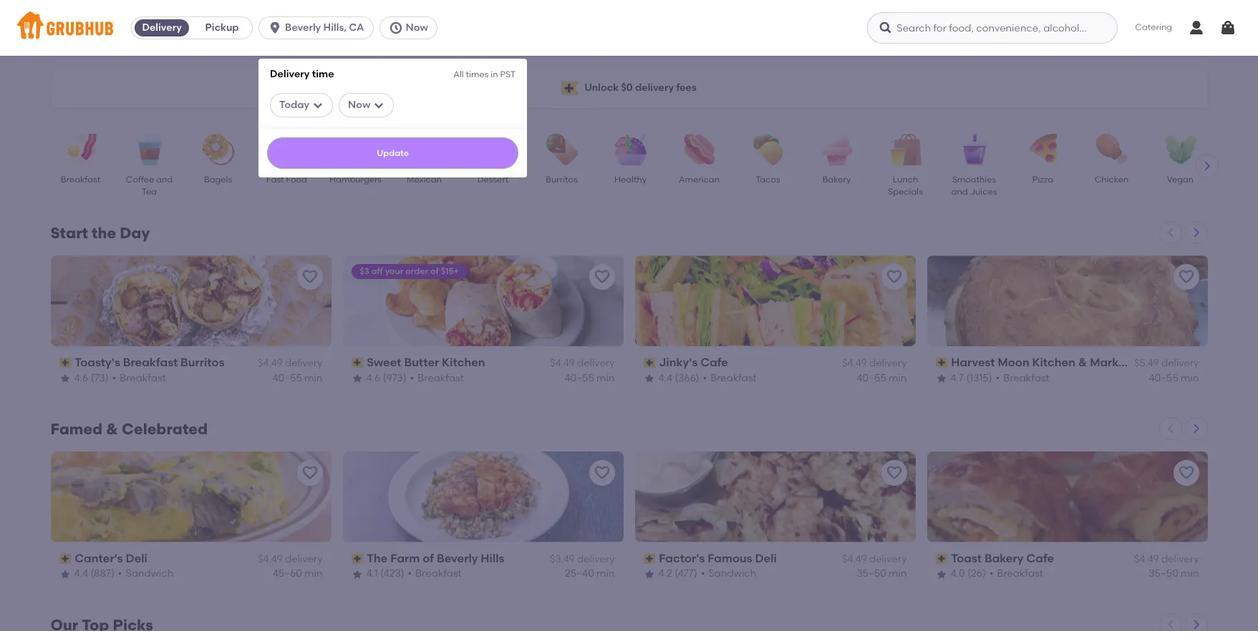 Task type: describe. For each thing, give the bounding box(es) containing it.
pickup
[[205, 21, 239, 34]]

and for coffee and tea
[[156, 175, 173, 185]]

svg image inside 'beverly hills, ca' button
[[268, 21, 282, 35]]

$15+
[[441, 267, 459, 277]]

(423)
[[381, 569, 405, 581]]

delivery for toast bakery cafe
[[1162, 554, 1200, 566]]

mexican
[[407, 175, 442, 185]]

• for cafe
[[703, 372, 707, 384]]

kitchen for moon
[[1033, 356, 1076, 370]]

coffee and tea
[[126, 175, 173, 197]]

tea
[[142, 187, 157, 197]]

subscription pass image for factor's famous deli
[[644, 555, 656, 565]]

smoothies and juices image
[[950, 134, 1000, 166]]

hills,
[[324, 21, 347, 34]]

$5.49
[[1135, 358, 1160, 370]]

35–50 for factor's famous deli
[[857, 569, 887, 581]]

harvest moon kitchen & marketplace
[[952, 356, 1163, 370]]

smoothies and juices
[[952, 175, 998, 197]]

lunch specials image
[[881, 134, 931, 166]]

4.6 (973)
[[367, 372, 407, 384]]

(26)
[[968, 569, 987, 581]]

and for smoothies and juices
[[952, 187, 969, 197]]

catering
[[1136, 22, 1173, 32]]

jinky's cafe
[[659, 356, 729, 370]]

caret left icon image for famed & celebrated
[[1165, 423, 1177, 435]]

45–60
[[273, 569, 302, 581]]

in
[[491, 70, 498, 80]]

delivery for delivery
[[142, 21, 182, 34]]

• for breakfast
[[112, 372, 116, 384]]

4.6 (73)
[[74, 372, 109, 384]]

fast
[[267, 175, 284, 185]]

breakfast image
[[56, 134, 106, 166]]

juices
[[971, 187, 998, 197]]

coffee
[[126, 175, 154, 185]]

$4.49 for factor's famous deli
[[843, 554, 867, 566]]

delivery for the farm of beverly hills
[[577, 554, 615, 566]]

subscription pass image for famed & celebrated
[[351, 555, 364, 565]]

$4.49 delivery for sweet butter kitchen
[[551, 358, 615, 370]]

1 vertical spatial &
[[106, 421, 118, 438]]

subscription pass image for harvest moon kitchen & marketplace
[[936, 358, 949, 369]]

star icon image for jinky's cafe
[[644, 373, 655, 385]]

marketplace
[[1091, 356, 1163, 370]]

caret right icon image for first caret left icon from the bottom
[[1191, 620, 1203, 631]]

$4.49 delivery for factor's famous deli
[[843, 554, 908, 566]]

(1315)
[[967, 372, 993, 384]]

star icon image for toast bakery cafe
[[936, 569, 948, 581]]

times
[[466, 70, 489, 80]]

delivery for harvest moon kitchen & marketplace
[[1162, 358, 1200, 370]]

• sandwich for famous
[[701, 569, 757, 581]]

hamburgers image
[[331, 134, 381, 166]]

subscription pass image for start the day
[[351, 358, 364, 369]]

caret right icon image for caret left icon corresponding to famed & celebrated
[[1191, 423, 1203, 435]]

breakfast right toasty's
[[123, 356, 178, 370]]

ca
[[349, 21, 364, 34]]

min for canter's deli
[[305, 569, 323, 581]]

famous
[[708, 552, 753, 566]]

fast food
[[267, 175, 307, 185]]

hills
[[481, 552, 505, 566]]

1 horizontal spatial beverly
[[437, 552, 478, 566]]

(73)
[[91, 372, 109, 384]]

40–55 for toasty's breakfast burritos
[[273, 372, 302, 384]]

save this restaurant button for harvest moon kitchen & marketplace
[[1174, 264, 1200, 290]]

specials
[[889, 187, 924, 197]]

american
[[679, 175, 720, 185]]

harvest
[[952, 356, 996, 370]]

• for moon
[[996, 372, 1000, 384]]

0 horizontal spatial cafe
[[701, 356, 729, 370]]

• breakfast for moon
[[996, 372, 1050, 384]]

delivery for factor's famous deli
[[870, 554, 908, 566]]

4.4 for jinky's cafe
[[659, 372, 673, 384]]

$4.49 delivery for toasty's breakfast burritos
[[258, 358, 323, 370]]

pst
[[500, 70, 516, 80]]

$4.49 delivery for toast bakery cafe
[[1135, 554, 1200, 566]]

• sandwich for deli
[[118, 569, 174, 581]]

45–60 min
[[273, 569, 323, 581]]

• for famous
[[701, 569, 705, 581]]

$0
[[622, 82, 633, 94]]

fast food image
[[262, 134, 312, 166]]

sweet butter kitchen
[[367, 356, 486, 370]]

35–50 for toast bakery cafe
[[1150, 569, 1179, 581]]

25–40
[[565, 569, 595, 581]]

beverly hills, ca button
[[259, 16, 379, 39]]

4.7
[[951, 372, 965, 384]]

now inside "button"
[[406, 21, 428, 34]]

3 caret left icon image from the top
[[1165, 620, 1177, 631]]

sandwich for famous
[[709, 569, 757, 581]]

40–55 for sweet butter kitchen
[[565, 372, 595, 384]]

update button
[[267, 137, 519, 169]]

dessert image
[[468, 134, 518, 166]]

tacos image
[[743, 134, 794, 166]]

caret left icon image for start the day
[[1165, 227, 1177, 239]]

famed
[[51, 421, 103, 438]]

min for toast bakery cafe
[[1182, 569, 1200, 581]]

save this restaurant button for the farm of beverly hills
[[589, 461, 615, 486]]

today
[[280, 99, 310, 111]]

burritos image
[[537, 134, 587, 166]]

kitchen for butter
[[442, 356, 486, 370]]

hamburgers
[[330, 175, 382, 185]]

save this restaurant image for canter's deli
[[301, 465, 319, 482]]

min for the farm of beverly hills
[[597, 569, 615, 581]]

toast
[[952, 552, 982, 566]]

your
[[385, 267, 404, 277]]

35–50 min for factor's famous deli
[[857, 569, 908, 581]]

bakery image
[[812, 134, 862, 166]]

delivery time
[[270, 68, 334, 80]]

4.6 for sweet butter kitchen
[[367, 372, 381, 384]]

save this restaurant button for jinky's cafe
[[882, 264, 908, 290]]

min for harvest moon kitchen & marketplace
[[1182, 372, 1200, 384]]

sandwich for deli
[[126, 569, 174, 581]]

lunch
[[893, 175, 919, 185]]

• breakfast for bakery
[[990, 569, 1044, 581]]

bagels
[[204, 175, 232, 185]]

celebrated
[[122, 421, 208, 438]]

canter's
[[75, 552, 123, 566]]

star icon image for factor's famous deli
[[644, 569, 655, 581]]

4.4 (366)
[[659, 372, 700, 384]]

40–55 for harvest moon kitchen & marketplace
[[1150, 372, 1179, 384]]

$3.49 delivery
[[550, 554, 615, 566]]

factor's
[[659, 552, 705, 566]]

star icon image for the farm of beverly hills
[[351, 569, 363, 581]]

delivery button
[[132, 16, 192, 39]]

1 vertical spatial burritos
[[181, 356, 225, 370]]

4.6 for toasty's breakfast burritos
[[74, 372, 88, 384]]

25–40 min
[[565, 569, 615, 581]]

the
[[92, 224, 116, 242]]

$4.49 for sweet butter kitchen
[[551, 358, 575, 370]]

(366)
[[675, 372, 700, 384]]

4.4 (887)
[[74, 569, 115, 581]]

toast bakery cafe
[[952, 552, 1055, 566]]

smoothies
[[953, 175, 997, 185]]

delivery for toasty's breakfast burritos
[[285, 358, 323, 370]]

• breakfast for cafe
[[703, 372, 757, 384]]

now button
[[379, 16, 443, 39]]

the farm of beverly hills
[[367, 552, 505, 566]]



Task type: locate. For each thing, give the bounding box(es) containing it.
• for deli
[[118, 569, 122, 581]]

• breakfast down toasty's breakfast burritos
[[112, 372, 166, 384]]

save this restaurant image for the farm of beverly hills
[[594, 465, 611, 482]]

healthy
[[615, 175, 647, 185]]

4.6 down sweet
[[367, 372, 381, 384]]

subscription pass image
[[351, 358, 364, 369], [59, 555, 72, 565], [351, 555, 364, 565]]

dessert
[[478, 175, 509, 185]]

4.1 (423)
[[367, 569, 405, 581]]

(973)
[[383, 372, 407, 384]]

0 horizontal spatial deli
[[126, 552, 148, 566]]

1 35–50 min from the left
[[857, 569, 908, 581]]

now up hamburgers image
[[348, 99, 371, 111]]

0 vertical spatial now
[[406, 21, 428, 34]]

beverly left hills on the left bottom
[[437, 552, 478, 566]]

2 sandwich from the left
[[709, 569, 757, 581]]

beverly hills, ca
[[285, 21, 364, 34]]

• breakfast down moon
[[996, 372, 1050, 384]]

1 vertical spatial bakery
[[985, 552, 1024, 566]]

1 vertical spatial and
[[952, 187, 969, 197]]

save this restaurant image for jinky's cafe
[[886, 269, 903, 286]]

star icon image left 4.4 (366)
[[644, 373, 655, 385]]

1 vertical spatial now
[[348, 99, 371, 111]]

and up the tea
[[156, 175, 173, 185]]

subscription pass image left the
[[351, 555, 364, 565]]

1 caret left icon image from the top
[[1165, 227, 1177, 239]]

caret right icon image
[[1202, 161, 1213, 172], [1191, 227, 1203, 239], [1191, 423, 1203, 435], [1191, 620, 1203, 631]]

pizza
[[1033, 175, 1054, 185]]

min for toasty's breakfast burritos
[[305, 372, 323, 384]]

• sandwich down famous
[[701, 569, 757, 581]]

• sandwich
[[118, 569, 174, 581], [701, 569, 757, 581]]

star icon image for sweet butter kitchen
[[351, 373, 363, 385]]

save this restaurant button for toasty's breakfast burritos
[[297, 264, 323, 290]]

subscription pass image left harvest on the bottom
[[936, 358, 949, 369]]

$5.49 delivery
[[1135, 358, 1200, 370]]

subscription pass image left factor's
[[644, 555, 656, 565]]

0 horizontal spatial &
[[106, 421, 118, 438]]

mexican image
[[399, 134, 450, 166]]

pizza image
[[1019, 134, 1069, 166]]

0 vertical spatial 4.4
[[659, 372, 673, 384]]

save this restaurant button for toast bakery cafe
[[1174, 461, 1200, 486]]

1 horizontal spatial cafe
[[1027, 552, 1055, 566]]

2 deli from the left
[[756, 552, 777, 566]]

subscription pass image left jinky's
[[644, 358, 656, 369]]

star icon image left 4.7 at the right bottom
[[936, 373, 948, 385]]

min for jinky's cafe
[[889, 372, 908, 384]]

4.1
[[367, 569, 378, 581]]

0 horizontal spatial now
[[348, 99, 371, 111]]

2 40–55 min from the left
[[565, 372, 615, 384]]

off
[[372, 267, 383, 277]]

breakfast for jinky's cafe
[[711, 372, 757, 384]]

0 vertical spatial caret left icon image
[[1165, 227, 1177, 239]]

min for factor's famous deli
[[889, 569, 908, 581]]

0 horizontal spatial bakery
[[823, 175, 852, 185]]

1 horizontal spatial bakery
[[985, 552, 1024, 566]]

start the day
[[51, 224, 150, 242]]

breakfast down moon
[[1004, 372, 1050, 384]]

the
[[367, 552, 388, 566]]

4.4
[[659, 372, 673, 384], [74, 569, 88, 581]]

sandwich
[[126, 569, 174, 581], [709, 569, 757, 581]]

bakery down bakery image
[[823, 175, 852, 185]]

delivery up today on the left top of the page
[[270, 68, 310, 80]]

1 horizontal spatial and
[[952, 187, 969, 197]]

• breakfast down toast bakery cafe
[[990, 569, 1044, 581]]

unlock
[[585, 82, 619, 94]]

main navigation navigation
[[0, 0, 1259, 632]]

(477)
[[675, 569, 698, 581]]

vegan image
[[1156, 134, 1206, 166]]

breakfast
[[61, 175, 100, 185], [123, 356, 178, 370], [120, 372, 166, 384], [418, 372, 464, 384], [711, 372, 757, 384], [1004, 372, 1050, 384], [416, 569, 462, 581], [998, 569, 1044, 581]]

• breakfast down the jinky's cafe
[[703, 372, 757, 384]]

$3.49
[[550, 554, 575, 566]]

1 horizontal spatial 4.4
[[659, 372, 673, 384]]

svg image inside now "button"
[[389, 21, 403, 35]]

40–55 min for jinky's cafe
[[857, 372, 908, 384]]

2 • sandwich from the left
[[701, 569, 757, 581]]

star icon image left "4.0"
[[936, 569, 948, 581]]

sandwich down famous
[[709, 569, 757, 581]]

delivery for sweet butter kitchen
[[578, 358, 615, 370]]

4.2 (477)
[[659, 569, 698, 581]]

breakfast down breakfast image at the left top of the page
[[61, 175, 100, 185]]

1 vertical spatial delivery
[[270, 68, 310, 80]]

4.4 down jinky's
[[659, 372, 673, 384]]

food
[[286, 175, 307, 185]]

0 horizontal spatial 4.6
[[74, 372, 88, 384]]

40–55 min for harvest moon kitchen & marketplace
[[1150, 372, 1200, 384]]

• right (1315)
[[996, 372, 1000, 384]]

0 vertical spatial of
[[431, 267, 439, 277]]

• right (973)
[[410, 372, 414, 384]]

star icon image for toasty's breakfast burritos
[[59, 373, 71, 385]]

35–50 min for toast bakery cafe
[[1150, 569, 1200, 581]]

0 vertical spatial beverly
[[285, 21, 321, 34]]

4.4 for canter's deli
[[74, 569, 88, 581]]

breakfast down toasty's breakfast burritos
[[120, 372, 166, 384]]

grubhub plus flag logo image
[[562, 81, 579, 95]]

0 vertical spatial delivery
[[142, 21, 182, 34]]

deli
[[126, 552, 148, 566], [756, 552, 777, 566]]

1 40–55 min from the left
[[273, 372, 323, 384]]

coffee and tea image
[[124, 134, 174, 166]]

start
[[51, 224, 88, 242]]

$4.49 delivery for jinky's cafe
[[843, 358, 908, 370]]

subscription pass image for toasty's breakfast burritos
[[59, 358, 72, 369]]

factor's famous deli
[[659, 552, 777, 566]]

1 horizontal spatial • sandwich
[[701, 569, 757, 581]]

famed & celebrated
[[51, 421, 208, 438]]

0 horizontal spatial sandwich
[[126, 569, 174, 581]]

breakfast for toast bakery cafe
[[998, 569, 1044, 581]]

4.0
[[951, 569, 966, 581]]

subscription pass image left canter's on the left bottom
[[59, 555, 72, 565]]

2 vertical spatial caret left icon image
[[1165, 620, 1177, 631]]

3 40–55 min from the left
[[857, 372, 908, 384]]

• down farm
[[408, 569, 412, 581]]

and inside smoothies and juices
[[952, 187, 969, 197]]

kitchen right butter
[[442, 356, 486, 370]]

caret left icon image
[[1165, 227, 1177, 239], [1165, 423, 1177, 435], [1165, 620, 1177, 631]]

min
[[305, 372, 323, 384], [597, 372, 615, 384], [889, 372, 908, 384], [1182, 372, 1200, 384], [305, 569, 323, 581], [597, 569, 615, 581], [889, 569, 908, 581], [1182, 569, 1200, 581]]

breakfast down the farm of beverly hills
[[416, 569, 462, 581]]

0 vertical spatial &
[[1079, 356, 1088, 370]]

svg image
[[268, 21, 282, 35], [389, 21, 403, 35], [879, 21, 894, 35], [312, 99, 324, 111], [374, 99, 385, 111]]

2 caret left icon image from the top
[[1165, 423, 1177, 435]]

star icon image left '4.4 (887)'
[[59, 569, 71, 581]]

$4.49 for toasty's breakfast burritos
[[258, 358, 283, 370]]

0 horizontal spatial kitchen
[[442, 356, 486, 370]]

1 35–50 from the left
[[857, 569, 887, 581]]

toasty's breakfast burritos
[[75, 356, 225, 370]]

save this restaurant button for canter's deli
[[297, 461, 323, 486]]

svg image
[[1220, 19, 1237, 37]]

delivery for canter's deli
[[285, 554, 323, 566]]

1 vertical spatial 4.4
[[74, 569, 88, 581]]

chicken
[[1095, 175, 1129, 185]]

breakfast down sweet butter kitchen
[[418, 372, 464, 384]]

• right (887)
[[118, 569, 122, 581]]

subscription pass image left toasty's
[[59, 358, 72, 369]]

• sandwich down canter's deli on the left of the page
[[118, 569, 174, 581]]

and inside coffee and tea
[[156, 175, 173, 185]]

4.7 (1315)
[[951, 372, 993, 384]]

40–55 min for sweet butter kitchen
[[565, 372, 615, 384]]

• breakfast down sweet butter kitchen
[[410, 372, 464, 384]]

save this restaurant button
[[297, 264, 323, 290], [589, 264, 615, 290], [882, 264, 908, 290], [1174, 264, 1200, 290], [297, 461, 323, 486], [589, 461, 615, 486], [882, 461, 908, 486], [1174, 461, 1200, 486]]

• right the (26)
[[990, 569, 994, 581]]

deli right famous
[[756, 552, 777, 566]]

butter
[[404, 356, 439, 370]]

star icon image left 4.1
[[351, 569, 363, 581]]

0 horizontal spatial beverly
[[285, 21, 321, 34]]

breakfast for toasty's breakfast burritos
[[120, 372, 166, 384]]

subscription pass image for toast bakery cafe
[[936, 555, 949, 565]]

$3
[[360, 267, 370, 277]]

0 horizontal spatial and
[[156, 175, 173, 185]]

• for farm
[[408, 569, 412, 581]]

0 horizontal spatial • sandwich
[[118, 569, 174, 581]]

1 40–55 from the left
[[273, 372, 302, 384]]

breakfast for the farm of beverly hills
[[416, 569, 462, 581]]

save this restaurant image
[[594, 269, 611, 286], [886, 269, 903, 286], [1178, 269, 1196, 286], [301, 465, 319, 482], [594, 465, 611, 482], [886, 465, 903, 482], [1178, 465, 1196, 482]]

save this restaurant image for factor's famous deli
[[886, 465, 903, 482]]

35–50 min
[[857, 569, 908, 581], [1150, 569, 1200, 581]]

kitchen
[[442, 356, 486, 370], [1033, 356, 1076, 370]]

0 horizontal spatial 4.4
[[74, 569, 88, 581]]

1 horizontal spatial kitchen
[[1033, 356, 1076, 370]]

0 horizontal spatial delivery
[[142, 21, 182, 34]]

american image
[[675, 134, 725, 166]]

4.6
[[74, 372, 88, 384], [367, 372, 381, 384]]

• breakfast
[[112, 372, 166, 384], [410, 372, 464, 384], [703, 372, 757, 384], [996, 372, 1050, 384], [408, 569, 462, 581], [990, 569, 1044, 581]]

kitchen right moon
[[1033, 356, 1076, 370]]

breakfast down toast bakery cafe
[[998, 569, 1044, 581]]

star icon image left 4.2
[[644, 569, 655, 581]]

pickup button
[[192, 16, 252, 39]]

2 40–55 from the left
[[565, 372, 595, 384]]

$4.49 delivery for canter's deli
[[258, 554, 323, 566]]

subscription pass image
[[59, 358, 72, 369], [644, 358, 656, 369], [936, 358, 949, 369], [644, 555, 656, 565], [936, 555, 949, 565]]

1 horizontal spatial &
[[1079, 356, 1088, 370]]

delivery left pickup at the left top of the page
[[142, 21, 182, 34]]

update
[[377, 148, 409, 158]]

delivery inside button
[[142, 21, 182, 34]]

catering button
[[1126, 12, 1183, 44]]

• for butter
[[410, 372, 414, 384]]

40–55
[[273, 372, 302, 384], [565, 372, 595, 384], [857, 372, 887, 384], [1150, 372, 1179, 384]]

subscription pass image left sweet
[[351, 358, 364, 369]]

• breakfast for farm
[[408, 569, 462, 581]]

3 40–55 from the left
[[857, 372, 887, 384]]

day
[[120, 224, 150, 242]]

save this restaurant image
[[301, 269, 319, 286]]

delivery for delivery time
[[270, 68, 310, 80]]

0 vertical spatial cafe
[[701, 356, 729, 370]]

$4.49
[[258, 358, 283, 370], [551, 358, 575, 370], [843, 358, 867, 370], [258, 554, 283, 566], [843, 554, 867, 566], [1135, 554, 1160, 566]]

all
[[454, 70, 464, 80]]

1 vertical spatial beverly
[[437, 552, 478, 566]]

breakfast down the jinky's cafe
[[711, 372, 757, 384]]

bagels image
[[193, 134, 243, 166]]

of right farm
[[423, 552, 434, 566]]

lunch specials
[[889, 175, 924, 197]]

40–55 for jinky's cafe
[[857, 372, 887, 384]]

1 • sandwich from the left
[[118, 569, 174, 581]]

beverly
[[285, 21, 321, 34], [437, 552, 478, 566]]

4 40–55 from the left
[[1150, 372, 1179, 384]]

delivery for jinky's cafe
[[870, 358, 908, 370]]

1 kitchen from the left
[[442, 356, 486, 370]]

1 sandwich from the left
[[126, 569, 174, 581]]

1 horizontal spatial now
[[406, 21, 428, 34]]

1 4.6 from the left
[[74, 372, 88, 384]]

beverly inside button
[[285, 21, 321, 34]]

• right (73)
[[112, 372, 116, 384]]

0 vertical spatial burritos
[[546, 175, 578, 185]]

& right famed
[[106, 421, 118, 438]]

$4.49 for jinky's cafe
[[843, 358, 867, 370]]

save this restaurant image for toast bakery cafe
[[1178, 465, 1196, 482]]

now
[[406, 21, 428, 34], [348, 99, 371, 111]]

bakery up the (26)
[[985, 552, 1024, 566]]

sandwich down canter's deli on the left of the page
[[126, 569, 174, 581]]

$3 off your order of $15+
[[360, 267, 459, 277]]

1 horizontal spatial 35–50
[[1150, 569, 1179, 581]]

& left marketplace
[[1079, 356, 1088, 370]]

jinky's
[[659, 356, 698, 370]]

time
[[312, 68, 334, 80]]

2 kitchen from the left
[[1033, 356, 1076, 370]]

farm
[[391, 552, 420, 566]]

delivery
[[142, 21, 182, 34], [270, 68, 310, 80]]

subscription pass image for jinky's cafe
[[644, 358, 656, 369]]

4.6 left (73)
[[74, 372, 88, 384]]

breakfast for harvest moon kitchen & marketplace
[[1004, 372, 1050, 384]]

2 35–50 from the left
[[1150, 569, 1179, 581]]

1 vertical spatial caret left icon image
[[1165, 423, 1177, 435]]

4 40–55 min from the left
[[1150, 372, 1200, 384]]

caret right icon image for start the day's caret left icon
[[1191, 227, 1203, 239]]

1 horizontal spatial 4.6
[[367, 372, 381, 384]]

1 vertical spatial of
[[423, 552, 434, 566]]

0 horizontal spatial 35–50
[[857, 569, 887, 581]]

4.4 left (887)
[[74, 569, 88, 581]]

1 horizontal spatial sandwich
[[709, 569, 757, 581]]

burritos
[[546, 175, 578, 185], [181, 356, 225, 370]]

beverly left hills, on the top left of page
[[285, 21, 321, 34]]

order
[[406, 267, 429, 277]]

0 vertical spatial bakery
[[823, 175, 852, 185]]

moon
[[998, 356, 1030, 370]]

$4.49 delivery
[[258, 358, 323, 370], [551, 358, 615, 370], [843, 358, 908, 370], [258, 554, 323, 566], [843, 554, 908, 566], [1135, 554, 1200, 566]]

healthy image
[[606, 134, 656, 166]]

$4.49 for canter's deli
[[258, 554, 283, 566]]

4.0 (26)
[[951, 569, 987, 581]]

star icon image left 4.6 (73)
[[59, 373, 71, 385]]

• breakfast for breakfast
[[112, 372, 166, 384]]

fees
[[677, 82, 697, 94]]

star icon image for harvest moon kitchen & marketplace
[[936, 373, 948, 385]]

• breakfast down the farm of beverly hills
[[408, 569, 462, 581]]

$4.49 for toast bakery cafe
[[1135, 554, 1160, 566]]

breakfast for sweet butter kitchen
[[418, 372, 464, 384]]

deli right canter's on the left bottom
[[126, 552, 148, 566]]

of left $15+ on the top
[[431, 267, 439, 277]]

star icon image left 4.6 (973)
[[351, 373, 363, 385]]

sweet
[[367, 356, 402, 370]]

subscription pass image left toast
[[936, 555, 949, 565]]

now right ca
[[406, 21, 428, 34]]

and
[[156, 175, 173, 185], [952, 187, 969, 197]]

all times in pst
[[454, 70, 516, 80]]

delivery
[[636, 82, 674, 94], [285, 358, 323, 370], [578, 358, 615, 370], [870, 358, 908, 370], [1162, 358, 1200, 370], [285, 554, 323, 566], [577, 554, 615, 566], [870, 554, 908, 566], [1162, 554, 1200, 566]]

2 4.6 from the left
[[367, 372, 381, 384]]

1 deli from the left
[[126, 552, 148, 566]]

1 horizontal spatial 35–50 min
[[1150, 569, 1200, 581]]

save this restaurant button for factor's famous deli
[[882, 461, 908, 486]]

0 horizontal spatial burritos
[[181, 356, 225, 370]]

unlock $0 delivery fees
[[585, 82, 697, 94]]

• right (366)
[[703, 372, 707, 384]]

bakery
[[823, 175, 852, 185], [985, 552, 1024, 566]]

toasty's
[[75, 356, 120, 370]]

save this restaurant image for harvest moon kitchen & marketplace
[[1178, 269, 1196, 286]]

1 vertical spatial cafe
[[1027, 552, 1055, 566]]

(887)
[[91, 569, 115, 581]]

40–55 min for toasty's breakfast burritos
[[273, 372, 323, 384]]

1 horizontal spatial delivery
[[270, 68, 310, 80]]

star icon image for canter's deli
[[59, 569, 71, 581]]

star icon image
[[59, 373, 71, 385], [351, 373, 363, 385], [644, 373, 655, 385], [936, 373, 948, 385], [59, 569, 71, 581], [351, 569, 363, 581], [644, 569, 655, 581], [936, 569, 948, 581]]

min for sweet butter kitchen
[[597, 372, 615, 384]]

1 horizontal spatial deli
[[756, 552, 777, 566]]

chicken image
[[1087, 134, 1138, 166]]

0 horizontal spatial 35–50 min
[[857, 569, 908, 581]]

• breakfast for butter
[[410, 372, 464, 384]]

canter's deli
[[75, 552, 148, 566]]

and down smoothies
[[952, 187, 969, 197]]

0 vertical spatial and
[[156, 175, 173, 185]]

tacos
[[756, 175, 781, 185]]

• for bakery
[[990, 569, 994, 581]]

• right (477)
[[701, 569, 705, 581]]

1 horizontal spatial burritos
[[546, 175, 578, 185]]

2 35–50 min from the left
[[1150, 569, 1200, 581]]



Task type: vqa. For each thing, say whether or not it's contained in the screenshot.


